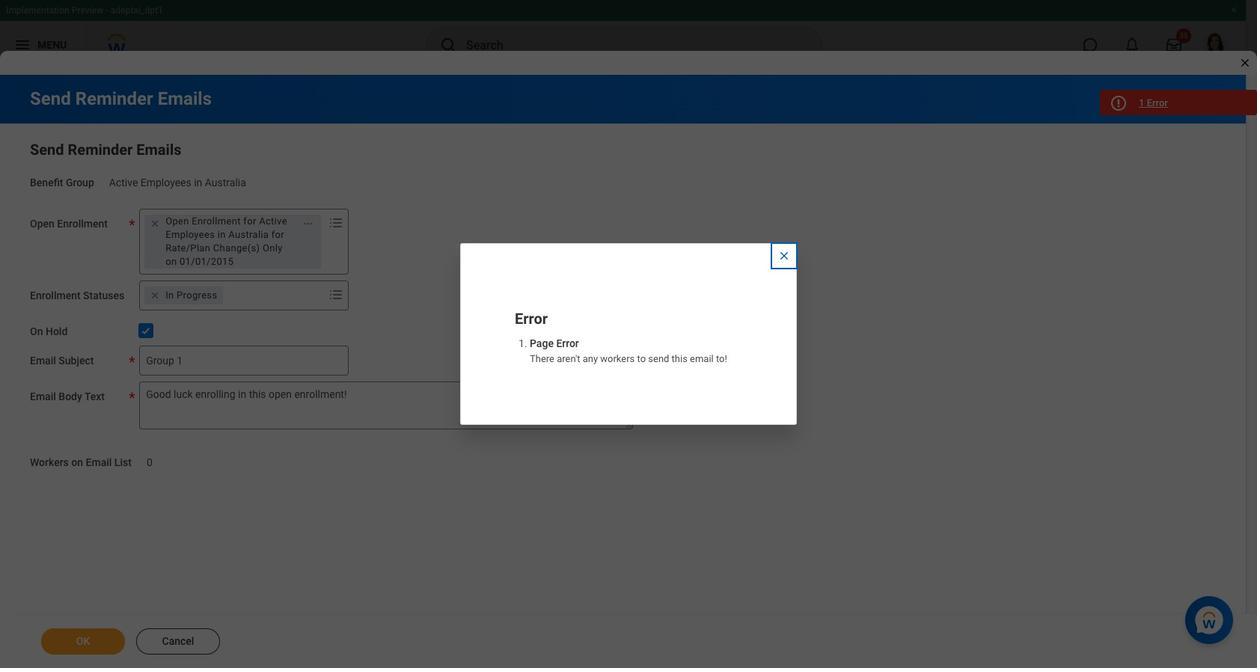 Task type: describe. For each thing, give the bounding box(es) containing it.
benefit
[[30, 177, 63, 189]]

to
[[637, 353, 646, 364]]

implementation
[[6, 5, 69, 16]]

1 horizontal spatial for
[[271, 229, 284, 240]]

email
[[690, 353, 714, 364]]

prompts image for enrollment statuses
[[327, 286, 345, 304]]

active inside open enrollment for active employees in australia for rate/plan change(s) only on 01/01/2015
[[259, 215, 287, 227]]

open for open enrollment
[[30, 218, 55, 230]]

in progress, press delete to clear value. option
[[145, 286, 223, 304]]

in progress element
[[166, 289, 217, 302]]

on hold
[[30, 325, 68, 337]]

benefit group
[[30, 177, 94, 189]]

send for send reminder emails main content
[[30, 141, 64, 159]]

workers
[[30, 456, 69, 468]]

error dialog
[[460, 243, 797, 425]]

exclamation image
[[1113, 98, 1124, 109]]

group
[[66, 177, 94, 189]]

email body text
[[30, 390, 105, 402]]

emails for send reminder emails dialog
[[158, 88, 212, 109]]

open for open enrollment for active employees in australia for rate/plan change(s) only on 01/01/2015
[[166, 215, 189, 227]]

implementation preview -   adeptai_dpt1
[[6, 5, 163, 16]]

-
[[106, 5, 109, 16]]

Email Body Text text field
[[139, 381, 633, 429]]

close send reminder emails image
[[1239, 57, 1251, 69]]

inbox large image
[[1167, 37, 1182, 52]]

related actions image
[[303, 218, 314, 229]]

1
[[1139, 97, 1144, 109]]

x small image for enrollment
[[148, 216, 163, 231]]

on inside open enrollment for active employees in australia for rate/plan change(s) only on 01/01/2015
[[166, 256, 177, 267]]

change(s)
[[213, 242, 260, 253]]

error for page
[[556, 338, 579, 349]]

workers
[[600, 353, 635, 364]]

Email Subject text field
[[139, 345, 349, 375]]

active employees in australia element
[[109, 174, 246, 189]]

check small image
[[137, 322, 155, 340]]

1 vertical spatial error
[[515, 310, 548, 328]]

open enrollment for active employees in australia for rate/plan change(s) only on 01/01/2015 element
[[166, 215, 295, 268]]

australia inside open enrollment for active employees in australia for rate/plan change(s) only on 01/01/2015
[[228, 229, 269, 240]]

close errors and alerts image
[[778, 250, 790, 262]]

hold
[[46, 325, 68, 337]]

in
[[166, 289, 174, 301]]

workday assistant region
[[1185, 590, 1239, 644]]

0 horizontal spatial in
[[194, 177, 202, 189]]

in inside open enrollment for active employees in australia for rate/plan change(s) only on 01/01/2015
[[218, 229, 226, 240]]

send reminder emails dialog
[[0, 0, 1257, 668]]

any
[[583, 353, 598, 364]]

there
[[530, 353, 554, 364]]

1 error button
[[1100, 90, 1257, 115]]

send
[[648, 353, 669, 364]]

implementation preview -   adeptai_dpt1 banner
[[0, 0, 1246, 69]]

open enrollment for active employees in australia for rate/plan change(s) only on 01/01/2015, press delete to clear value. option
[[145, 215, 321, 268]]

page error link
[[530, 338, 579, 351]]

01/01/2015
[[180, 256, 234, 267]]



Task type: vqa. For each thing, say whether or not it's contained in the screenshot.
1st Send
yes



Task type: locate. For each thing, give the bounding box(es) containing it.
x small image left in
[[148, 288, 163, 303]]

list
[[114, 456, 132, 468]]

email left list
[[86, 456, 112, 468]]

1 horizontal spatial on
[[166, 256, 177, 267]]

2 horizontal spatial error
[[1147, 97, 1168, 109]]

0 horizontal spatial open
[[30, 218, 55, 230]]

send
[[30, 88, 71, 109], [30, 141, 64, 159]]

0 vertical spatial send
[[30, 88, 71, 109]]

text
[[84, 390, 105, 402]]

active
[[109, 177, 138, 189], [259, 215, 287, 227]]

active right the group on the left top
[[109, 177, 138, 189]]

for
[[243, 215, 256, 227], [271, 229, 284, 240]]

0 horizontal spatial for
[[243, 215, 256, 227]]

0 vertical spatial send reminder emails
[[30, 88, 212, 109]]

x small image inside open enrollment for active employees in australia for rate/plan change(s) only on 01/01/2015, press delete to clear value. option
[[148, 216, 163, 231]]

australia up 'change(s)'
[[228, 229, 269, 240]]

page error there aren't any workers to send this email to!
[[530, 338, 727, 364]]

close environment banner image
[[1229, 5, 1238, 14]]

reminder
[[75, 88, 153, 109], [68, 141, 133, 159]]

2 prompts image from the top
[[327, 286, 345, 304]]

0 vertical spatial error
[[1147, 97, 1168, 109]]

on right workers
[[71, 456, 83, 468]]

1 vertical spatial active
[[259, 215, 287, 227]]

active up the only
[[259, 215, 287, 227]]

x small image for statuses
[[148, 288, 163, 303]]

0 vertical spatial x small image
[[148, 216, 163, 231]]

0 vertical spatial active
[[109, 177, 138, 189]]

for up the only
[[271, 229, 284, 240]]

reminder for send reminder emails main content
[[68, 141, 133, 159]]

australia
[[205, 177, 246, 189], [228, 229, 269, 240]]

active employees in australia
[[109, 177, 246, 189]]

2 x small image from the top
[[148, 288, 163, 303]]

error up aren't
[[556, 338, 579, 349]]

page
[[530, 338, 554, 349]]

enrollment for open enrollment for active employees in australia for rate/plan change(s) only on 01/01/2015
[[192, 215, 241, 227]]

reminder for send reminder emails dialog
[[75, 88, 153, 109]]

0 vertical spatial prompts image
[[327, 214, 345, 232]]

2 vertical spatial email
[[86, 456, 112, 468]]

error up page
[[515, 310, 548, 328]]

enrollment up hold
[[30, 289, 81, 301]]

1 send reminder emails from the top
[[30, 88, 212, 109]]

0 horizontal spatial active
[[109, 177, 138, 189]]

1 horizontal spatial error
[[556, 338, 579, 349]]

error right 1
[[1147, 97, 1168, 109]]

profile logan mcneil element
[[1195, 28, 1237, 61]]

0 vertical spatial employees
[[141, 177, 191, 189]]

workers on email list element
[[147, 447, 152, 469]]

1 vertical spatial for
[[271, 229, 284, 240]]

0 vertical spatial for
[[243, 215, 256, 227]]

preview
[[72, 5, 103, 16]]

workers on email list
[[30, 456, 132, 468]]

email down on hold
[[30, 354, 56, 366]]

email left body
[[30, 390, 56, 402]]

2 send reminder emails from the top
[[30, 141, 181, 159]]

australia up open enrollment for active employees in australia for rate/plan change(s) only on 01/01/2015
[[205, 177, 246, 189]]

1 vertical spatial employees
[[166, 229, 215, 240]]

open up rate/plan
[[166, 215, 189, 227]]

employees inside open enrollment for active employees in australia for rate/plan change(s) only on 01/01/2015
[[166, 229, 215, 240]]

x small image down active employees in australia
[[148, 216, 163, 231]]

send reminder emails for send reminder emails dialog
[[30, 88, 212, 109]]

1 vertical spatial send reminder emails
[[30, 141, 181, 159]]

aren't
[[557, 353, 580, 364]]

error inside page error there aren't any workers to send this email to!
[[556, 338, 579, 349]]

enrollment statuses
[[30, 289, 124, 301]]

0 vertical spatial australia
[[205, 177, 246, 189]]

adeptai_dpt1
[[111, 5, 163, 16]]

1 horizontal spatial in
[[218, 229, 226, 240]]

2 send from the top
[[30, 141, 64, 159]]

0 horizontal spatial error
[[515, 310, 548, 328]]

search image
[[439, 36, 457, 54]]

emails
[[158, 88, 212, 109], [136, 141, 181, 159]]

enrollment for open enrollment
[[57, 218, 108, 230]]

open enrollment for active employees in australia for rate/plan change(s) only on 01/01/2015
[[166, 215, 287, 267]]

1 vertical spatial on
[[71, 456, 83, 468]]

for up 'change(s)'
[[243, 215, 256, 227]]

enrollment up 'change(s)'
[[192, 215, 241, 227]]

australia inside the active employees in australia element
[[205, 177, 246, 189]]

1 vertical spatial prompts image
[[327, 286, 345, 304]]

enrollment
[[192, 215, 241, 227], [57, 218, 108, 230], [30, 289, 81, 301]]

active inside the active employees in australia element
[[109, 177, 138, 189]]

prompts image
[[327, 214, 345, 232], [327, 286, 345, 304]]

1 vertical spatial emails
[[136, 141, 181, 159]]

1 horizontal spatial active
[[259, 215, 287, 227]]

open
[[166, 215, 189, 227], [30, 218, 55, 230]]

send reminder emails
[[30, 88, 212, 109], [30, 141, 181, 159]]

1 prompts image from the top
[[327, 214, 345, 232]]

this
[[672, 353, 688, 364]]

send reminder emails for send reminder emails main content
[[30, 141, 181, 159]]

in up open enrollment for active employees in australia for rate/plan change(s) only on 01/01/2015
[[194, 177, 202, 189]]

email for email subject
[[30, 354, 56, 366]]

progress
[[177, 289, 217, 301]]

2 vertical spatial error
[[556, 338, 579, 349]]

1 vertical spatial in
[[218, 229, 226, 240]]

to!
[[716, 353, 727, 364]]

prompts image for open enrollment
[[327, 214, 345, 232]]

x small image
[[148, 216, 163, 231], [148, 288, 163, 303]]

error
[[1147, 97, 1168, 109], [515, 310, 548, 328], [556, 338, 579, 349]]

1 vertical spatial reminder
[[68, 141, 133, 159]]

send reminder emails main content
[[0, 75, 1257, 668]]

subject
[[59, 354, 94, 366]]

email subject
[[30, 354, 94, 366]]

open enrollment
[[30, 218, 108, 230]]

1 x small image from the top
[[148, 216, 163, 231]]

0 vertical spatial reminder
[[75, 88, 153, 109]]

emails for send reminder emails main content
[[136, 141, 181, 159]]

error for 1
[[1147, 97, 1168, 109]]

error inside button
[[1147, 97, 1168, 109]]

statuses
[[83, 289, 124, 301]]

open down benefit
[[30, 218, 55, 230]]

0 vertical spatial emails
[[158, 88, 212, 109]]

1 error
[[1139, 97, 1168, 109]]

0
[[147, 456, 152, 468]]

open inside open enrollment for active employees in australia for rate/plan change(s) only on 01/01/2015
[[166, 215, 189, 227]]

1 vertical spatial x small image
[[148, 288, 163, 303]]

1 horizontal spatial open
[[166, 215, 189, 227]]

email
[[30, 354, 56, 366], [30, 390, 56, 402], [86, 456, 112, 468]]

employees
[[141, 177, 191, 189], [166, 229, 215, 240]]

0 horizontal spatial on
[[71, 456, 83, 468]]

only
[[263, 242, 283, 253]]

send for send reminder emails dialog
[[30, 88, 71, 109]]

notifications large image
[[1125, 37, 1140, 52]]

1 vertical spatial send
[[30, 141, 64, 159]]

in progress
[[166, 289, 217, 301]]

in up 'change(s)'
[[218, 229, 226, 240]]

0 vertical spatial email
[[30, 354, 56, 366]]

0 vertical spatial on
[[166, 256, 177, 267]]

1 vertical spatial australia
[[228, 229, 269, 240]]

on
[[30, 325, 43, 337]]

1 vertical spatial email
[[30, 390, 56, 402]]

body
[[59, 390, 82, 402]]

on down rate/plan
[[166, 256, 177, 267]]

email for email body text
[[30, 390, 56, 402]]

enrollment inside open enrollment for active employees in australia for rate/plan change(s) only on 01/01/2015
[[192, 215, 241, 227]]

enrollment down the group on the left top
[[57, 218, 108, 230]]

x small image inside in progress, press delete to clear value. option
[[148, 288, 163, 303]]

1 send from the top
[[30, 88, 71, 109]]

on
[[166, 256, 177, 267], [71, 456, 83, 468]]

0 vertical spatial in
[[194, 177, 202, 189]]

in
[[194, 177, 202, 189], [218, 229, 226, 240]]

rate/plan
[[166, 242, 210, 253]]



